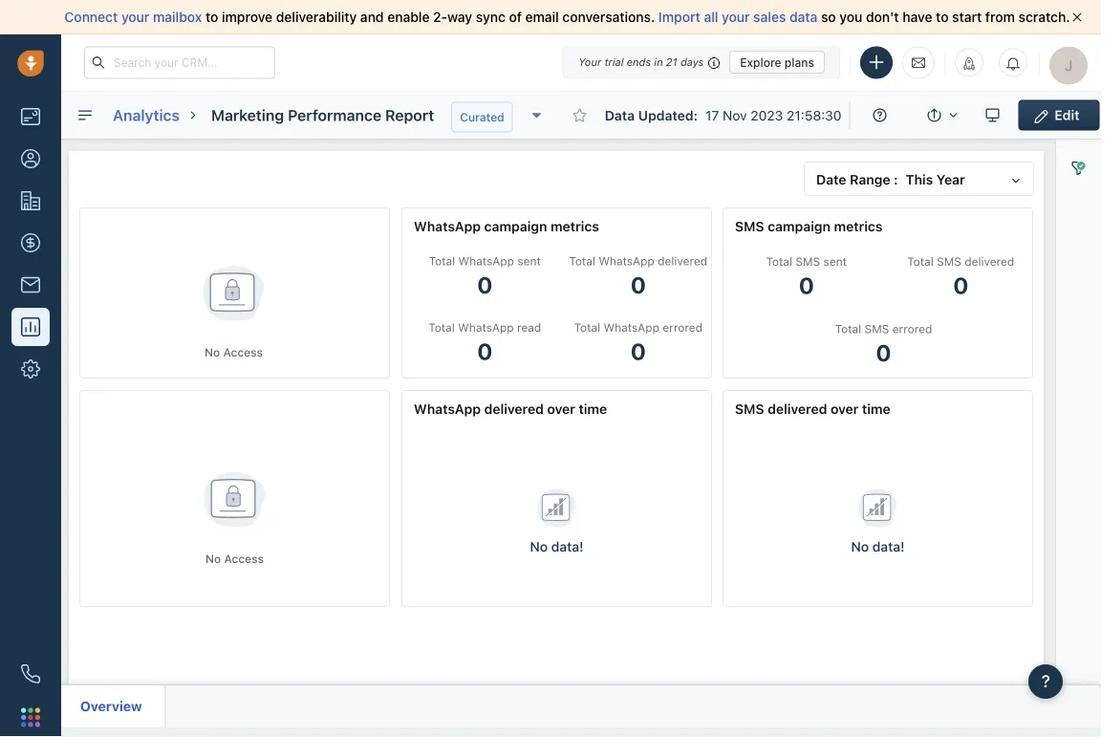 Task type: locate. For each thing, give the bounding box(es) containing it.
close image
[[1073, 12, 1082, 22]]

deliverability
[[276, 9, 357, 25]]

to right mailbox
[[206, 9, 218, 25]]

your left mailbox
[[121, 9, 150, 25]]

your
[[121, 9, 150, 25], [722, 9, 750, 25]]

connect your mailbox to improve deliverability and enable 2-way sync of email conversations. import all your sales data so you don't have to start from scratch.
[[64, 9, 1070, 25]]

1 horizontal spatial to
[[936, 9, 949, 25]]

days
[[681, 56, 704, 68]]

your
[[578, 56, 601, 68]]

explore
[[740, 55, 782, 69]]

to
[[206, 9, 218, 25], [936, 9, 949, 25]]

email
[[525, 9, 559, 25]]

your right all
[[722, 9, 750, 25]]

0 horizontal spatial to
[[206, 9, 218, 25]]

enable
[[387, 9, 430, 25]]

2 your from the left
[[722, 9, 750, 25]]

1 your from the left
[[121, 9, 150, 25]]

1 horizontal spatial your
[[722, 9, 750, 25]]

Search your CRM... text field
[[84, 46, 275, 79]]

data
[[790, 9, 818, 25]]

sync
[[476, 9, 505, 25]]

ends
[[627, 56, 651, 68]]

explore plans link
[[730, 51, 825, 74]]

connect your mailbox link
[[64, 9, 206, 25]]

1 to from the left
[[206, 9, 218, 25]]

email image
[[912, 55, 925, 71]]

start
[[952, 9, 982, 25]]

0 horizontal spatial your
[[121, 9, 150, 25]]

plans
[[785, 55, 814, 69]]

to left the start
[[936, 9, 949, 25]]

don't
[[866, 9, 899, 25]]



Task type: vqa. For each thing, say whether or not it's contained in the screenshot.
the marketing
no



Task type: describe. For each thing, give the bounding box(es) containing it.
of
[[509, 9, 522, 25]]

connect
[[64, 9, 118, 25]]

way
[[447, 9, 472, 25]]

2-
[[433, 9, 447, 25]]

freshworks switcher image
[[21, 708, 40, 727]]

21
[[666, 56, 678, 68]]

all
[[704, 9, 718, 25]]

trial
[[605, 56, 624, 68]]

mailbox
[[153, 9, 202, 25]]

import
[[659, 9, 700, 25]]

2 to from the left
[[936, 9, 949, 25]]

explore plans
[[740, 55, 814, 69]]

have
[[903, 9, 932, 25]]

scratch.
[[1019, 9, 1070, 25]]

your trial ends in 21 days
[[578, 56, 704, 68]]

you
[[840, 9, 863, 25]]

import all your sales data link
[[659, 9, 821, 25]]

from
[[985, 9, 1015, 25]]

conversations.
[[563, 9, 655, 25]]

improve
[[222, 9, 273, 25]]

in
[[654, 56, 663, 68]]

so
[[821, 9, 836, 25]]

and
[[360, 9, 384, 25]]

phone element
[[11, 655, 50, 693]]

phone image
[[21, 664, 40, 683]]

sales
[[753, 9, 786, 25]]



